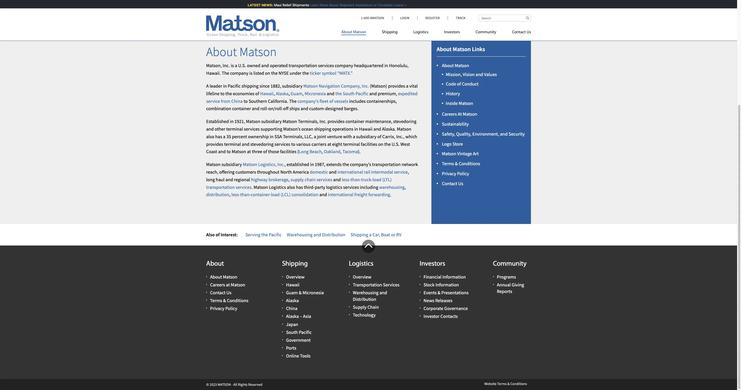 Task type: describe. For each thing, give the bounding box(es) containing it.
matson inside . matson logistics also has third-party logistics services including warehousing , distribution , less-than-container-load (lcl) consolidation and international freight forwarding .
[[254, 184, 268, 190]]

1 vertical spatial community
[[494, 261, 527, 268]]

learn more about shipment assistance or container loans > link
[[307, 3, 404, 7]]

services inside matson, inc. is a u.s. owned and operated transportation services company headquartered in honolulu, hawaii. the company is listed on the nyse under the
[[319, 63, 334, 69]]

4matson
[[371, 16, 385, 20]]

2 vertical spatial conditions
[[511, 381, 528, 386]]

matson, inc. is a u.s. owned and operated transportation services company headquartered in honolulu, hawaii. the company is listed on the nyse under the
[[206, 63, 409, 76]]

register
[[426, 16, 440, 20]]

giving
[[512, 282, 525, 288]]

services inside . matson logistics also has third-party logistics services including warehousing , distribution , less-than-container-load (lcl) consolidation and international freight forwarding .
[[344, 184, 359, 190]]

pacific up the includes
[[356, 90, 369, 96]]

services up ownership
[[244, 126, 260, 132]]

customers
[[236, 169, 256, 175]]

reach,
[[206, 169, 219, 175]]

and inside the overview transportation services warehousing and distribution supply chain technology
[[380, 290, 388, 296]]

news:
[[258, 3, 270, 7]]

headquartered
[[354, 63, 384, 69]]

contact us inside the top menu navigation
[[513, 30, 532, 34]]

ports
[[286, 345, 297, 351]]

vision
[[463, 71, 475, 77]]

shipments
[[289, 3, 306, 7]]

corporate
[[424, 305, 444, 311]]

expedited
[[399, 90, 418, 96]]

online tools link
[[286, 353, 311, 359]]

south pacific link
[[286, 329, 312, 335]]

of left carrix,
[[378, 133, 382, 139]]

a right with
[[353, 133, 356, 139]]

1 vertical spatial terms & conditions link
[[210, 297, 249, 303]]

matson's
[[284, 126, 301, 132]]

terminal up the tacoma
[[344, 141, 360, 147]]

about inside the top menu navigation
[[342, 30, 353, 34]]

1 vertical spatial information
[[436, 282, 460, 288]]

search image
[[527, 16, 530, 20]]

contact us link inside 'about matson links' section
[[442, 180, 464, 186]]

on/roll-
[[269, 106, 284, 112]]

contact us inside 'about matson links' section
[[442, 180, 464, 186]]

alaska – asia link
[[286, 313, 312, 319]]

0 vertical spatial international
[[338, 169, 364, 175]]

includes containerships, combination container and roll-on/roll-off ships and custom-designed barges.
[[206, 98, 397, 112]]

rv
[[397, 231, 402, 238]]

less- inside less-than-truck-load (ltl) transportation services
[[342, 176, 351, 182]]

reserved
[[249, 382, 263, 387]]

1 vertical spatial hawaii link
[[286, 282, 300, 288]]

0 vertical spatial shipping
[[242, 83, 259, 89]]

company's inside , established in 1987, extends the company's transportation network reach, offering customers throughout north america
[[350, 161, 372, 167]]

distribution
[[206, 192, 230, 198]]

expedited service from china
[[206, 90, 418, 104]]

ocean
[[302, 126, 314, 132]]

800-
[[364, 16, 371, 20]]

the down operated
[[271, 70, 278, 76]]

0 vertical spatial warehousing and distribution link
[[287, 231, 346, 238]]

financial information link
[[424, 274, 466, 280]]

quality,
[[457, 131, 472, 137]]

hawaii.
[[206, 70, 221, 76]]

including
[[360, 184, 379, 190]]

terminal up percent
[[227, 126, 243, 132]]

warehousing inside the overview transportation services warehousing and distribution supply chain technology
[[353, 290, 379, 296]]

about matson link for "shipping" link
[[342, 28, 374, 38]]

1 vertical spatial company
[[230, 70, 249, 76]]

1 horizontal spatial .
[[391, 192, 392, 198]]

1 vertical spatial shipping
[[351, 231, 369, 238]]

various
[[297, 141, 311, 147]]

pacific up economies
[[228, 83, 241, 89]]

on inside established in 1921, matson subsidiary matson terminals, inc. provides container maintenance, stevedoring and other terminal services supporting matson's ocean shipping operations in hawaii and alaska. matson also has a 35 percent ownership in ssa terminals, llc, a joint venture with a subsidiary of carrix, inc., which provides terminal and stevedoring services to various carriers at eight terminal facilities on the u.s. west coast and to matson at three of those facilities (
[[379, 141, 384, 147]]

government link
[[286, 337, 311, 343]]

in right operations
[[355, 126, 359, 132]]

terms inside 'about matson links' section
[[442, 161, 455, 167]]

supply chain services link
[[291, 176, 333, 182]]

0 horizontal spatial about matson
[[206, 44, 277, 59]]

corporate governance link
[[424, 305, 468, 311]]

percent
[[232, 133, 247, 139]]

1 vertical spatial the
[[289, 98, 297, 104]]

a left 35
[[223, 133, 226, 139]]

guam & micronesia link
[[286, 290, 324, 296]]

Search search field
[[479, 15, 532, 22]]

–
[[300, 313, 302, 319]]

2 horizontal spatial contact us link
[[505, 28, 532, 38]]

services
[[384, 282, 400, 288]]

pacific inside overview hawaii guam & micronesia alaska china alaska – asia japan south pacific government ports online tools
[[299, 329, 312, 335]]

china inside expedited service from china
[[232, 98, 243, 104]]

a
[[206, 83, 209, 89]]

1 vertical spatial warehousing and distribution link
[[353, 290, 388, 302]]

inc. up north
[[278, 161, 285, 167]]

tools
[[300, 353, 311, 359]]

of inside 'about matson links' section
[[458, 81, 462, 87]]

0 horizontal spatial company's
[[298, 98, 319, 104]]

transportation inside matson, inc. is a u.s. owned and operated transportation services company headquartered in honolulu, hawaii. the company is listed on the nyse under the
[[289, 63, 318, 69]]

about matson link for careers at matson link
[[210, 274, 238, 280]]

in left 1921,
[[230, 118, 234, 124]]

pacific right serving
[[269, 231, 282, 238]]

values
[[485, 71, 498, 77]]

than- inside less-than-truck-load (ltl) transportation services
[[351, 176, 362, 182]]

of inside (matson) provides a vital lifeline to the economies of
[[256, 90, 260, 96]]

and inside . matson logistics also has third-party logistics services including warehousing , distribution , less-than-container-load (lcl) consolidation and international freight forwarding .
[[320, 192, 327, 198]]

china inside overview hawaii guam & micronesia alaska china alaska – asia japan south pacific government ports online tools
[[286, 305, 298, 311]]

the right serving
[[262, 231, 268, 238]]

"matx."
[[338, 70, 353, 76]]

0 vertical spatial information
[[443, 274, 466, 280]]

mission, vision and values
[[446, 71, 498, 77]]

0 vertical spatial privacy policy link
[[442, 170, 470, 177]]

long
[[206, 176, 215, 182]]

designed
[[326, 106, 344, 112]]

2 vertical spatial provides
[[206, 141, 223, 147]]

the left the ticker
[[303, 70, 309, 76]]

the down matson navigation company, inc. link
[[336, 90, 342, 96]]

container
[[375, 3, 390, 7]]

a inside matson, inc. is a u.s. owned and operated transportation services company headquartered in honolulu, hawaii. the company is listed on the nyse under the
[[235, 63, 238, 69]]

transportation inside less-than-truck-load (ltl) transportation services
[[206, 184, 235, 190]]

0 vertical spatial micronesia
[[305, 90, 326, 96]]

careers inside about matson careers at matson contact us terms & conditions privacy policy
[[210, 282, 225, 288]]

to inside (matson) provides a vital lifeline to the economies of
[[221, 90, 225, 96]]

containerships,
[[367, 98, 397, 104]]

supply chain link
[[353, 304, 379, 310]]

extends
[[327, 161, 342, 167]]

owned
[[247, 63, 261, 69]]

1 vertical spatial alaska
[[286, 297, 299, 303]]

u.s. inside established in 1921, matson subsidiary matson terminals, inc. provides container maintenance, stevedoring and other terminal services supporting matson's ocean shipping operations in hawaii and alaska. matson also has a 35 percent ownership in ssa terminals, llc, a joint venture with a subsidiary of carrix, inc., which provides terminal and stevedoring services to various carriers at eight terminal facilities on the u.s. west coast and to matson at three of those facilities (
[[392, 141, 400, 147]]

navigation
[[319, 83, 340, 89]]

also inside established in 1921, matson subsidiary matson terminals, inc. provides container maintenance, stevedoring and other terminal services supporting matson's ocean shipping operations in hawaii and alaska. matson also has a 35 percent ownership in ssa terminals, llc, a joint venture with a subsidiary of carrix, inc., which provides terminal and stevedoring services to various carriers at eight terminal facilities on the u.s. west coast and to matson at three of those facilities (
[[206, 133, 215, 139]]

about matson inside section
[[442, 62, 470, 69]]

news
[[424, 297, 435, 303]]

matson inside the top menu navigation
[[353, 30, 367, 34]]

services down the ssa on the top
[[275, 141, 291, 147]]

1 horizontal spatial terms & conditions link
[[442, 161, 481, 167]]

oakland
[[324, 149, 341, 155]]

0 vertical spatial south
[[343, 90, 355, 96]]

policy inside about matson careers at matson contact us terms & conditions privacy policy
[[226, 305, 238, 311]]

barges.
[[345, 106, 359, 112]]

privacy inside 'about matson links' section
[[442, 170, 457, 177]]

overview hawaii guam & micronesia alaska china alaska – asia japan south pacific government ports online tools
[[286, 274, 324, 359]]

1-800-4matson link
[[361, 16, 393, 20]]

loans
[[391, 3, 401, 7]]

inc. left (matson)
[[362, 83, 369, 89]]

hawaii inside established in 1921, matson subsidiary matson terminals, inc. provides container maintenance, stevedoring and other terminal services supporting matson's ocean shipping operations in hawaii and alaska. matson also has a 35 percent ownership in ssa terminals, llc, a joint venture with a subsidiary of carrix, inc., which provides terminal and stevedoring services to various carriers at eight terminal facilities on the u.s. west coast and to matson at three of those facilities (
[[359, 126, 373, 132]]

, long haul and regional
[[206, 169, 410, 182]]

roll-
[[261, 106, 269, 112]]

hawaii inside overview hawaii guam & micronesia alaska china alaska – asia japan south pacific government ports online tools
[[286, 282, 300, 288]]

0 vertical spatial distribution
[[322, 231, 346, 238]]

premium,
[[378, 90, 398, 96]]

2 vertical spatial alaska
[[286, 313, 299, 319]]

track link
[[448, 16, 466, 20]]

to left various at the left top of the page
[[292, 141, 296, 147]]

1 vertical spatial service
[[395, 169, 408, 175]]

and inside matson, inc. is a u.s. owned and operated transportation services company headquartered in honolulu, hawaii. the company is listed on the nyse under the
[[262, 63, 269, 69]]

0 vertical spatial facilities
[[361, 141, 378, 147]]

contact inside the top menu navigation
[[513, 30, 526, 34]]

1 vertical spatial investors
[[420, 261, 446, 268]]

community inside the top menu navigation
[[476, 30, 497, 34]]

0 vertical spatial guam
[[291, 90, 303, 96]]

serving the pacific link
[[246, 231, 282, 238]]

us inside about matson careers at matson contact us terms & conditions privacy policy
[[227, 290, 232, 296]]

coast
[[206, 149, 217, 155]]

load inside less-than-truck-load (ltl) transportation services
[[373, 176, 382, 182]]

logistics
[[327, 184, 343, 190]]

logistics link
[[406, 28, 437, 38]]

1 horizontal spatial company
[[335, 63, 354, 69]]

1-
[[361, 16, 364, 20]]

offering
[[220, 169, 235, 175]]

party
[[315, 184, 326, 190]]

0 vertical spatial stevedoring
[[394, 118, 417, 124]]

& inside 'about matson links' section
[[456, 161, 458, 167]]

subsidiary up supporting
[[262, 118, 282, 124]]

chain
[[305, 176, 316, 182]]

vital
[[410, 83, 418, 89]]

1 vertical spatial about matson link
[[442, 62, 470, 69]]

south inside overview hawaii guam & micronesia alaska china alaska – asia japan south pacific government ports online tools
[[286, 329, 298, 335]]

history link
[[446, 91, 461, 97]]

also of interest:
[[206, 231, 238, 238]]

history
[[446, 91, 461, 97]]

brokerage
[[269, 176, 289, 182]]

micronesia inside overview hawaii guam & micronesia alaska china alaska – asia japan south pacific government ports online tools
[[303, 290, 324, 296]]

1 vertical spatial is
[[250, 70, 253, 76]]

investors inside investors link
[[445, 30, 460, 34]]

footer containing about
[[0, 240, 738, 390]]

symbol
[[322, 70, 337, 76]]

2 vertical spatial terms
[[498, 381, 507, 386]]

0 horizontal spatial hawaii link
[[260, 90, 274, 96]]

latest
[[245, 3, 258, 7]]

>
[[402, 3, 404, 7]]

less- inside . matson logistics also has third-party logistics services including warehousing , distribution , less-than-container-load (lcl) consolidation and international freight forwarding .
[[232, 192, 241, 198]]

investor contacts link
[[424, 313, 458, 319]]

under
[[290, 70, 302, 76]]

a inside (matson) provides a vital lifeline to the economies of
[[407, 83, 409, 89]]

serving
[[246, 231, 261, 238]]

subsidiary up offering
[[222, 161, 242, 167]]

transportation inside , established in 1987, extends the company's transportation network reach, offering customers throughout north america
[[373, 161, 401, 167]]

code of conduct
[[446, 81, 479, 87]]

eight
[[333, 141, 343, 147]]

1 vertical spatial provides
[[328, 118, 345, 124]]

1 horizontal spatial at
[[247, 149, 251, 155]]

ports link
[[286, 345, 297, 351]]

community link
[[468, 28, 505, 38]]

overview transportation services warehousing and distribution supply chain technology
[[353, 274, 400, 318]]

the inside matson, inc. is a u.s. owned and operated transportation services company headquartered in honolulu, hawaii. the company is listed on the nyse under the
[[222, 70, 229, 76]]

supporting
[[261, 126, 283, 132]]

inc. inside established in 1921, matson subsidiary matson terminals, inc. provides container maintenance, stevedoring and other terminal services supporting matson's ocean shipping operations in hawaii and alaska. matson also has a 35 percent ownership in ssa terminals, llc, a joint venture with a subsidiary of carrix, inc., which provides terminal and stevedoring services to various carriers at eight terminal facilities on the u.s. west coast and to matson at three of those facilities (
[[320, 118, 327, 124]]

0 vertical spatial terminals,
[[298, 118, 319, 124]]

terms inside about matson careers at matson contact us terms & conditions privacy policy
[[210, 297, 222, 303]]

0 horizontal spatial is
[[231, 63, 234, 69]]

mission,
[[446, 71, 462, 77]]

about matson links
[[437, 45, 486, 53]]

those
[[268, 149, 279, 155]]

policy inside 'about matson links' section
[[458, 170, 470, 177]]

regional
[[234, 176, 250, 182]]



Task type: vqa. For each thing, say whether or not it's contained in the screenshot.
adjusted
no



Task type: locate. For each thing, give the bounding box(es) containing it.
subsidiary up guam link
[[282, 83, 303, 89]]

to up from
[[221, 90, 225, 96]]

register link
[[418, 16, 448, 20]]

safety, quality, environment, and security
[[442, 131, 525, 137]]

& up –
[[299, 290, 302, 296]]

established in 1921, matson subsidiary matson terminals, inc. provides container maintenance, stevedoring and other terminal services supporting matson's ocean shipping operations in hawaii and alaska. matson also has a 35 percent ownership in ssa terminals, llc, a joint venture with a subsidiary of carrix, inc., which provides terminal and stevedoring services to various carriers at eight terminal facilities on the u.s. west coast and to matson at three of those facilities (
[[206, 118, 418, 155]]

on right listed
[[265, 70, 271, 76]]

has inside . matson logistics also has third-party logistics services including warehousing , distribution , less-than-container-load (lcl) consolidation and international freight forwarding .
[[296, 184, 303, 190]]

events
[[424, 290, 437, 296]]

hawaii , alaska , guam , micronesia and the south pacific and premium,
[[260, 90, 399, 96]]

privacy policy
[[442, 170, 470, 177]]

maintenance,
[[366, 118, 393, 124]]

load left (lcl)
[[271, 192, 280, 198]]

contact inside 'about matson links' section
[[442, 180, 458, 186]]

than- inside . matson logistics also has third-party logistics services including warehousing , distribution , less-than-container-load (lcl) consolidation and international freight forwarding .
[[241, 192, 251, 198]]

overview link up transportation
[[353, 274, 372, 280]]

highway brokerage link
[[251, 176, 289, 182]]

company's up domestic and international rail intermodal service
[[350, 161, 372, 167]]

0 vertical spatial alaska link
[[276, 90, 289, 96]]

logo store
[[442, 141, 464, 147]]

in right leader
[[223, 83, 227, 89]]

u.s. left owned at the left
[[238, 63, 246, 69]]

about matson down 1-
[[342, 30, 367, 34]]

investors up financial
[[420, 261, 446, 268]]

carrix,
[[383, 133, 396, 139]]

1 horizontal spatial company's
[[350, 161, 372, 167]]

has
[[215, 133, 222, 139], [296, 184, 303, 190]]

1 horizontal spatial less-
[[342, 176, 351, 182]]

top menu navigation
[[342, 28, 532, 38]]

about matson up mission, on the top
[[442, 62, 470, 69]]

1 horizontal spatial container
[[346, 118, 365, 124]]

,
[[274, 90, 275, 96], [289, 90, 290, 96], [303, 90, 304, 96], [322, 149, 323, 155], [341, 149, 342, 155], [285, 161, 286, 167], [408, 169, 410, 175], [289, 176, 290, 182], [405, 184, 406, 190], [230, 192, 231, 198]]

1 horizontal spatial privacy
[[442, 170, 457, 177]]

2 vertical spatial about matson
[[442, 62, 470, 69]]

privacy policy link inside footer
[[210, 305, 238, 311]]

contact us down privacy policy
[[442, 180, 464, 186]]

1 vertical spatial has
[[296, 184, 303, 190]]

hawaii up guam & micronesia link
[[286, 282, 300, 288]]

guam inside overview hawaii guam & micronesia alaska china alaska – asia japan south pacific government ports online tools
[[286, 290, 298, 296]]

ticker
[[310, 70, 321, 76]]

micronesia up asia
[[303, 290, 324, 296]]

nyse
[[279, 70, 289, 76]]

services up the party
[[317, 176, 333, 182]]

programs link
[[498, 274, 517, 280]]

0 horizontal spatial .
[[252, 184, 253, 190]]

warehousing and distribution
[[287, 231, 346, 238]]

shipping up economies
[[242, 83, 259, 89]]

0 horizontal spatial terms
[[210, 297, 222, 303]]

alaska up china link
[[286, 297, 299, 303]]

southern
[[249, 98, 267, 104]]

links
[[473, 45, 486, 53]]

on inside matson, inc. is a u.s. owned and operated transportation services company headquartered in honolulu, hawaii. the company is listed on the nyse under the
[[265, 70, 271, 76]]

overview link
[[286, 274, 305, 280], [353, 274, 372, 280]]

a left vital at the top
[[407, 83, 409, 89]]

1 horizontal spatial careers
[[442, 111, 457, 117]]

0 vertical spatial alaska
[[276, 90, 289, 96]]

also up (lcl)
[[287, 184, 295, 190]]

less-than-truck-load (ltl) transportation services link
[[206, 176, 392, 190]]

about matson up owned at the left
[[206, 44, 277, 59]]

1 horizontal spatial hawaii
[[286, 282, 300, 288]]

art
[[473, 151, 479, 157]]

1 vertical spatial load
[[271, 192, 280, 198]]

also inside . matson logistics also has third-party logistics services including warehousing , distribution , less-than-container-load (lcl) consolidation and international freight forwarding .
[[287, 184, 295, 190]]

logistics
[[414, 30, 429, 34], [269, 184, 286, 190], [349, 261, 374, 268]]

overview up guam & micronesia link
[[286, 274, 305, 280]]

annual
[[498, 282, 511, 288]]

shipping a car, boat or rv
[[351, 231, 402, 238]]

0 horizontal spatial china
[[232, 98, 243, 104]]

shipment
[[336, 3, 351, 7]]

careers at matson
[[442, 111, 478, 117]]

. matson logistics also has third-party logistics services including warehousing , distribution , less-than-container-load (lcl) consolidation and international freight forwarding .
[[206, 184, 406, 198]]

1 vertical spatial alaska link
[[286, 297, 299, 303]]

the
[[271, 70, 278, 76], [303, 70, 309, 76], [226, 90, 232, 96], [336, 90, 342, 96], [385, 141, 391, 147], [343, 161, 350, 167], [262, 231, 268, 238]]

community
[[476, 30, 497, 34], [494, 261, 527, 268]]

established
[[287, 161, 310, 167]]

shipping up the joint
[[315, 126, 332, 132]]

matson navigation company, inc. link
[[304, 83, 369, 89]]

0 vertical spatial terms
[[442, 161, 455, 167]]

inc. inside matson, inc. is a u.s. owned and operated transportation services company headquartered in honolulu, hawaii. the company is listed on the nyse under the
[[223, 63, 230, 69]]

of right three
[[264, 149, 267, 155]]

1 vertical spatial u.s.
[[392, 141, 400, 147]]

1 vertical spatial or
[[392, 231, 396, 238]]

the inside (matson) provides a vital lifeline to the economies of
[[226, 90, 232, 96]]

subsidiary
[[282, 83, 303, 89], [262, 118, 282, 124], [357, 133, 377, 139], [222, 161, 242, 167]]

to down 35
[[227, 149, 231, 155]]

container inside established in 1921, matson subsidiary matson terminals, inc. provides container maintenance, stevedoring and other terminal services supporting matson's ocean shipping operations in hawaii and alaska. matson also has a 35 percent ownership in ssa terminals, llc, a joint venture with a subsidiary of carrix, inc., which provides terminal and stevedoring services to various carriers at eight terminal facilities on the u.s. west coast and to matson at three of those facilities (
[[346, 118, 365, 124]]

logistics,
[[258, 161, 277, 167]]

1 vertical spatial contact us
[[442, 180, 464, 186]]

ownership
[[248, 133, 269, 139]]

rights
[[238, 382, 248, 387]]

terminals, down matson's
[[283, 133, 304, 139]]

2 horizontal spatial conditions
[[511, 381, 528, 386]]

inc.
[[223, 63, 230, 69], [362, 83, 369, 89], [320, 118, 327, 124], [278, 161, 285, 167]]

shipping inside established in 1921, matson subsidiary matson terminals, inc. provides container maintenance, stevedoring and other terminal services supporting matson's ocean shipping operations in hawaii and alaska. matson also has a 35 percent ownership in ssa terminals, llc, a joint venture with a subsidiary of carrix, inc., which provides terminal and stevedoring services to various carriers at eight terminal facilities on the u.s. west coast and to matson at three of those facilities (
[[315, 126, 332, 132]]

service down lifeline
[[206, 98, 220, 104]]

forwarding
[[369, 192, 391, 198]]

& inside about matson careers at matson contact us terms & conditions privacy policy
[[223, 297, 226, 303]]

and inside , long haul and regional
[[226, 176, 233, 182]]

pacific up government
[[299, 329, 312, 335]]

2 overview from the left
[[353, 274, 372, 280]]

1 horizontal spatial overview
[[353, 274, 372, 280]]

0 horizontal spatial south
[[286, 329, 298, 335]]

international left rail
[[338, 169, 364, 175]]

1 overview link from the left
[[286, 274, 305, 280]]

conduct
[[462, 81, 479, 87]]

matson,
[[206, 63, 222, 69]]

throughout
[[257, 169, 280, 175]]

company down owned at the left
[[230, 70, 249, 76]]

car,
[[373, 231, 381, 238]]

contact down search search box
[[513, 30, 526, 34]]

0 horizontal spatial has
[[215, 133, 222, 139]]

conditions inside 'about matson links' section
[[459, 161, 481, 167]]

1 vertical spatial logistics
[[269, 184, 286, 190]]

has inside established in 1921, matson subsidiary matson terminals, inc. provides container maintenance, stevedoring and other terminal services supporting matson's ocean shipping operations in hawaii and alaska. matson also has a 35 percent ownership in ssa terminals, llc, a joint venture with a subsidiary of carrix, inc., which provides terminal and stevedoring services to various carriers at eight terminal facilities on the u.s. west coast and to matson at three of those facilities (
[[215, 133, 222, 139]]

0 vertical spatial transportation
[[289, 63, 318, 69]]

pacific
[[228, 83, 241, 89], [356, 90, 369, 96], [269, 231, 282, 238], [299, 329, 312, 335]]

is right matson,
[[231, 63, 234, 69]]

0 vertical spatial privacy
[[442, 170, 457, 177]]

west
[[401, 141, 411, 147]]

1 horizontal spatial also
[[287, 184, 295, 190]]

1 horizontal spatial shipping
[[315, 126, 332, 132]]

us
[[527, 30, 532, 34], [459, 180, 464, 186], [227, 290, 232, 296]]

contact us link down privacy policy
[[442, 180, 464, 186]]

0 horizontal spatial distribution
[[322, 231, 346, 238]]

overview for hawaii
[[286, 274, 305, 280]]

provides up operations
[[328, 118, 345, 124]]

supply
[[353, 304, 367, 310]]

1 vertical spatial conditions
[[227, 297, 249, 303]]

0 horizontal spatial contact us link
[[210, 290, 232, 296]]

services up international freight forwarding 'link'
[[344, 184, 359, 190]]

contact down careers at matson link
[[210, 290, 226, 296]]

us down search icon
[[527, 30, 532, 34]]

1 vertical spatial transportation
[[373, 161, 401, 167]]

2 vertical spatial transportation
[[206, 184, 235, 190]]

0 horizontal spatial policy
[[226, 305, 238, 311]]

contact us down search icon
[[513, 30, 532, 34]]

overview inside overview hawaii guam & micronesia alaska china alaska – asia japan south pacific government ports online tools
[[286, 274, 305, 280]]

logistics down brokerage
[[269, 184, 286, 190]]

0 vertical spatial community
[[476, 30, 497, 34]]

1 horizontal spatial has
[[296, 184, 303, 190]]

environment,
[[473, 131, 500, 137]]

1 vertical spatial terminals,
[[283, 133, 304, 139]]

2 horizontal spatial shipping
[[382, 30, 398, 34]]

, established in 1987, extends the company's transportation network reach, offering customers throughout north america
[[206, 161, 418, 175]]

community up "programs" link
[[494, 261, 527, 268]]

financial
[[424, 274, 442, 280]]

intermodal
[[372, 169, 394, 175]]

2 vertical spatial hawaii
[[286, 282, 300, 288]]

terminals, up ocean
[[298, 118, 319, 124]]

at
[[458, 111, 462, 117]]

0 horizontal spatial or
[[371, 3, 374, 7]]

0 horizontal spatial overview
[[286, 274, 305, 280]]

1 horizontal spatial us
[[459, 180, 464, 186]]

overview for transportation
[[353, 274, 372, 280]]

is
[[231, 63, 234, 69], [250, 70, 253, 76]]

a
[[235, 63, 238, 69], [407, 83, 409, 89], [223, 133, 226, 139], [314, 133, 317, 139], [353, 133, 356, 139], [370, 231, 372, 238]]

0 horizontal spatial about matson link
[[210, 274, 238, 280]]

contact us
[[513, 30, 532, 34], [442, 180, 464, 186]]

events & presentations link
[[424, 290, 469, 296]]

0 horizontal spatial conditions
[[227, 297, 249, 303]]

2023 matson
[[210, 382, 231, 387]]

guam up china link
[[286, 290, 298, 296]]

has down other at the top
[[215, 133, 222, 139]]

container down 'barges.'
[[346, 118, 365, 124]]

service
[[206, 98, 220, 104], [395, 169, 408, 175]]

load inside . matson logistics also has third-party logistics services including warehousing , distribution , less-than-container-load (lcl) consolidation and international freight forwarding .
[[271, 192, 280, 198]]

distribution link
[[206, 192, 230, 198]]

1 overview from the left
[[286, 274, 305, 280]]

distribution inside the overview transportation services warehousing and distribution supply chain technology
[[353, 296, 377, 302]]

micronesia up the company's fleet of vessels link
[[305, 90, 326, 96]]

shipping a car, boat or rv link
[[351, 231, 402, 238]]

. down 'warehousing' on the right of the page
[[391, 192, 392, 198]]

blue matson logo with ocean, shipping, truck, rail and logistics written beneath it. image
[[206, 15, 280, 37]]

international inside . matson logistics also has third-party logistics services including warehousing , distribution , less-than-container-load (lcl) consolidation and international freight forwarding .
[[328, 192, 354, 198]]

the right hawaii.
[[222, 70, 229, 76]]

joint
[[317, 133, 327, 139]]

shipping inside the top menu navigation
[[382, 30, 398, 34]]

us down privacy policy
[[459, 180, 464, 186]]

2 horizontal spatial transportation
[[373, 161, 401, 167]]

0 horizontal spatial provides
[[206, 141, 223, 147]]

than- down regional
[[241, 192, 251, 198]]

1 horizontal spatial contact us link
[[442, 180, 464, 186]]

0 horizontal spatial stevedoring
[[251, 141, 274, 147]]

& inside overview hawaii guam & micronesia alaska china alaska – asia japan south pacific government ports online tools
[[299, 290, 302, 296]]

policy
[[458, 170, 470, 177], [226, 305, 238, 311]]

container
[[232, 106, 251, 112], [346, 118, 365, 124]]

0 horizontal spatial than-
[[241, 192, 251, 198]]

1 vertical spatial shipping
[[315, 126, 332, 132]]

alaska link up china link
[[286, 297, 299, 303]]

privacy inside about matson careers at matson contact us terms & conditions privacy policy
[[210, 305, 225, 311]]

2 vertical spatial us
[[227, 290, 232, 296]]

. down highway
[[252, 184, 253, 190]]

three
[[252, 149, 263, 155]]

transportation
[[353, 282, 383, 288]]

services inside less-than-truck-load (ltl) transportation services
[[236, 184, 252, 190]]

& inside 'financial information stock information events & presentations news releases corporate governance investor contacts'
[[438, 290, 441, 296]]

alaska up japan link
[[286, 313, 299, 319]]

contact down privacy policy
[[442, 180, 458, 186]]

None search field
[[479, 15, 532, 22]]

0 horizontal spatial at
[[226, 282, 230, 288]]

1 horizontal spatial about matson link
[[342, 28, 374, 38]]

1 horizontal spatial overview link
[[353, 274, 372, 280]]

latest news: maui relief shipments learn more about shipment assistance or container loans >
[[245, 3, 404, 7]]

of right code
[[458, 81, 462, 87]]

0 vertical spatial us
[[527, 30, 532, 34]]

at inside about matson careers at matson contact us terms & conditions privacy policy
[[226, 282, 230, 288]]

alaska
[[276, 90, 289, 96], [286, 297, 299, 303], [286, 313, 299, 319]]

overview link for logistics
[[353, 274, 372, 280]]

0 vertical spatial .
[[252, 184, 253, 190]]

0 vertical spatial hawaii link
[[260, 90, 274, 96]]

matson vintage art link
[[442, 151, 479, 157]]

in inside matson, inc. is a u.s. owned and operated transportation services company headquartered in honolulu, hawaii. the company is listed on the nyse under the
[[385, 63, 389, 69]]

economies
[[233, 90, 255, 96]]

stock
[[424, 282, 435, 288]]

backtop image
[[362, 240, 376, 253]]

privacy
[[442, 170, 457, 177], [210, 305, 225, 311]]

0 vertical spatial shipping
[[382, 30, 398, 34]]

information up events & presentations link
[[436, 282, 460, 288]]

company's down the micronesia link
[[298, 98, 319, 104]]

in left the ssa on the top
[[270, 133, 274, 139]]

provides up premium,
[[389, 83, 406, 89]]

0 vertical spatial company's
[[298, 98, 319, 104]]

alaska link up california.
[[276, 90, 289, 96]]

0 horizontal spatial terms & conditions link
[[210, 297, 249, 303]]

1 horizontal spatial logistics
[[349, 261, 374, 268]]

1 horizontal spatial u.s.
[[392, 141, 400, 147]]

about inside about matson careers at matson contact us terms & conditions privacy policy
[[210, 274, 222, 280]]

contact inside about matson careers at matson contact us terms & conditions privacy policy
[[210, 290, 226, 296]]

subsidiary up ).
[[357, 133, 377, 139]]

, inside , long haul and regional
[[408, 169, 410, 175]]

container inside includes containerships, combination container and roll-on/roll-off ships and custom-designed barges.
[[232, 106, 251, 112]]

from
[[221, 98, 231, 104]]

lifeline
[[206, 90, 220, 96]]

provides up coast at the top left of the page
[[206, 141, 223, 147]]

about matson inside the top menu navigation
[[342, 30, 367, 34]]

0 horizontal spatial hawaii
[[260, 90, 274, 96]]

serving the pacific
[[246, 231, 282, 238]]

0 horizontal spatial warehousing and distribution link
[[287, 231, 346, 238]]

china up alaska – asia link
[[286, 305, 298, 311]]

about matson link up careers at matson link
[[210, 274, 238, 280]]

of right also
[[216, 231, 220, 238]]

1 vertical spatial hawaii
[[359, 126, 373, 132]]

about matson link up mission, on the top
[[442, 62, 470, 69]]

stevedoring down ownership
[[251, 141, 274, 147]]

programs annual giving reports
[[498, 274, 525, 294]]

hawaii down maintenance,
[[359, 126, 373, 132]]

transportation up intermodal
[[373, 161, 401, 167]]

or left container on the right
[[371, 3, 374, 7]]

sustainability link
[[442, 121, 469, 127]]

0 vertical spatial company
[[335, 63, 354, 69]]

services up 'symbol'
[[319, 63, 334, 69]]

1 vertical spatial policy
[[226, 305, 238, 311]]

terms down careers at matson link
[[210, 297, 222, 303]]

japan
[[286, 321, 299, 327]]

south down 'company,'
[[343, 90, 355, 96]]

the inside , established in 1987, extends the company's transportation network reach, offering customers throughout north america
[[343, 161, 350, 167]]

2 horizontal spatial about matson link
[[442, 62, 470, 69]]

0 vertical spatial container
[[232, 106, 251, 112]]

terms & conditions link down careers at matson link
[[210, 297, 249, 303]]

contact us link down search icon
[[505, 28, 532, 38]]

to down economies
[[244, 98, 248, 104]]

information up stock information link
[[443, 274, 466, 280]]

transportation services link
[[353, 282, 400, 288]]

cranes load and offload matson containers from the containership at the terminal. image
[[0, 0, 738, 32]]

©
[[206, 382, 209, 387]]

0 horizontal spatial overview link
[[286, 274, 305, 280]]

service inside expedited service from china
[[206, 98, 220, 104]]

of right the fleet
[[330, 98, 334, 104]]

2 horizontal spatial contact
[[513, 30, 526, 34]]

1 vertical spatial careers
[[210, 282, 225, 288]]

logistics inside the top menu navigation
[[414, 30, 429, 34]]

logistics inside . matson logistics also has third-party logistics services including warehousing , distribution , less-than-container-load (lcl) consolidation and international freight forwarding .
[[269, 184, 286, 190]]

0 horizontal spatial facilities
[[280, 149, 297, 155]]

us inside 'about matson links' section
[[459, 180, 464, 186]]

investor
[[424, 313, 440, 319]]

0 horizontal spatial careers
[[210, 282, 225, 288]]

u.s. inside matson, inc. is a u.s. owned and operated transportation services company headquartered in honolulu, hawaii. the company is listed on the nyse under the
[[238, 63, 246, 69]]

than- down domestic and international rail intermodal service
[[351, 176, 362, 182]]

0 horizontal spatial service
[[206, 98, 220, 104]]

conditions inside about matson careers at matson contact us terms & conditions privacy policy
[[227, 297, 249, 303]]

governance
[[445, 305, 468, 311]]

0 horizontal spatial shipping
[[242, 83, 259, 89]]

0 horizontal spatial logistics
[[269, 184, 286, 190]]

us inside the top menu navigation
[[527, 30, 532, 34]]

a right llc,
[[314, 133, 317, 139]]

a left "car,"
[[370, 231, 372, 238]]

1 horizontal spatial contact
[[442, 180, 458, 186]]

1 horizontal spatial about matson
[[342, 30, 367, 34]]

transportation down haul
[[206, 184, 235, 190]]

company,
[[341, 83, 361, 89]]

& right website on the bottom of the page
[[508, 381, 510, 386]]

1 vertical spatial privacy
[[210, 305, 225, 311]]

micronesia link
[[305, 90, 326, 96]]

2 overview link from the left
[[353, 274, 372, 280]]

in inside , established in 1987, extends the company's transportation network reach, offering customers throughout north america
[[311, 161, 314, 167]]

investors down track link
[[445, 30, 460, 34]]

0 vertical spatial warehousing
[[287, 231, 313, 238]]

interest:
[[221, 231, 238, 238]]

international down logistics
[[328, 192, 354, 198]]

careers inside 'about matson links' section
[[442, 111, 457, 117]]

0 vertical spatial at
[[328, 141, 332, 147]]

inc. right matson,
[[223, 63, 230, 69]]

terminal down 35
[[224, 141, 241, 147]]

0 vertical spatial load
[[373, 176, 382, 182]]

about matson links section
[[425, 32, 538, 224]]

.
[[252, 184, 253, 190], [391, 192, 392, 198]]

privacy down terms & conditions
[[442, 170, 457, 177]]

has down supply
[[296, 184, 303, 190]]

overview link for shipping
[[286, 274, 305, 280]]

footer
[[0, 240, 738, 390]]

1 vertical spatial company's
[[350, 161, 372, 167]]

domestic link
[[310, 169, 328, 175]]

provides inside (matson) provides a vital lifeline to the economies of
[[389, 83, 406, 89]]

1 vertical spatial about matson
[[206, 44, 277, 59]]

the up "ships"
[[289, 98, 297, 104]]

0 vertical spatial contact us
[[513, 30, 532, 34]]

0 horizontal spatial container
[[232, 106, 251, 112]]

the inside established in 1921, matson subsidiary matson terminals, inc. provides container maintenance, stevedoring and other terminal services supporting matson's ocean shipping operations in hawaii and alaska. matson also has a 35 percent ownership in ssa terminals, llc, a joint venture with a subsidiary of carrix, inc., which provides terminal and stevedoring services to various carriers at eight terminal facilities on the u.s. west coast and to matson at three of those facilities (
[[385, 141, 391, 147]]

0 horizontal spatial shipping
[[282, 261, 308, 268]]

stevedoring up inc.,
[[394, 118, 417, 124]]

online
[[286, 353, 299, 359]]

overview inside the overview transportation services warehousing and distribution supply chain technology
[[353, 274, 372, 280]]

is left listed
[[250, 70, 253, 76]]

, inside , established in 1987, extends the company's transportation network reach, offering customers throughout north america
[[285, 161, 286, 167]]

community up links at the top of page
[[476, 30, 497, 34]]



